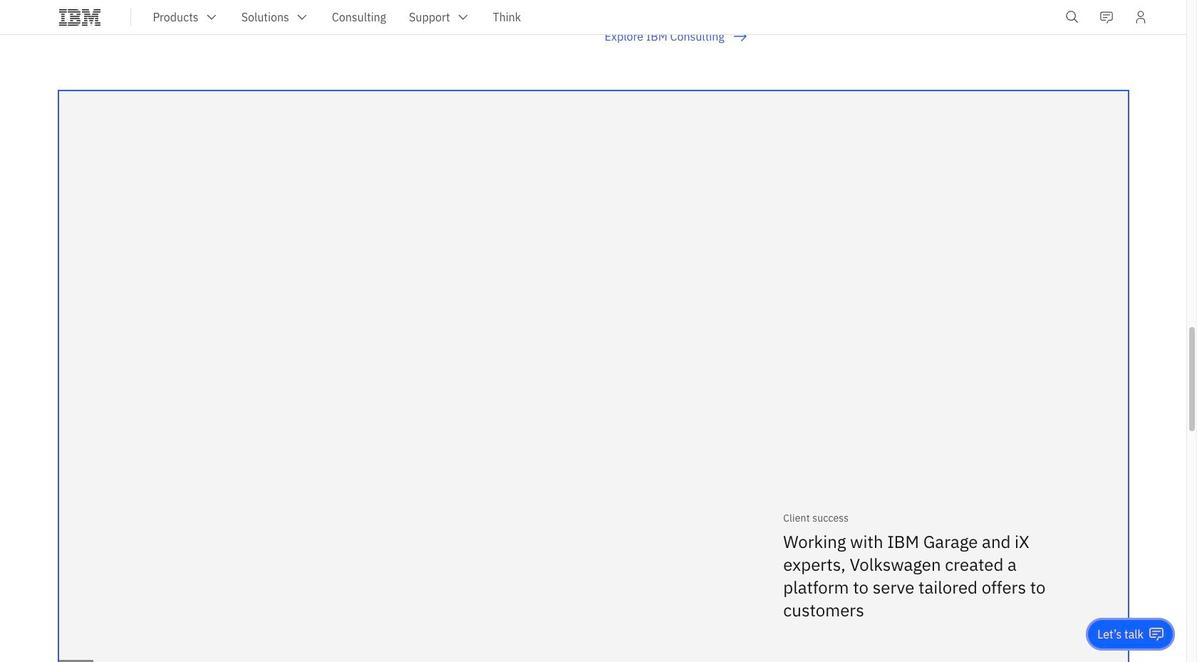 Task type: describe. For each thing, give the bounding box(es) containing it.
let's talk element
[[1098, 626, 1144, 642]]



